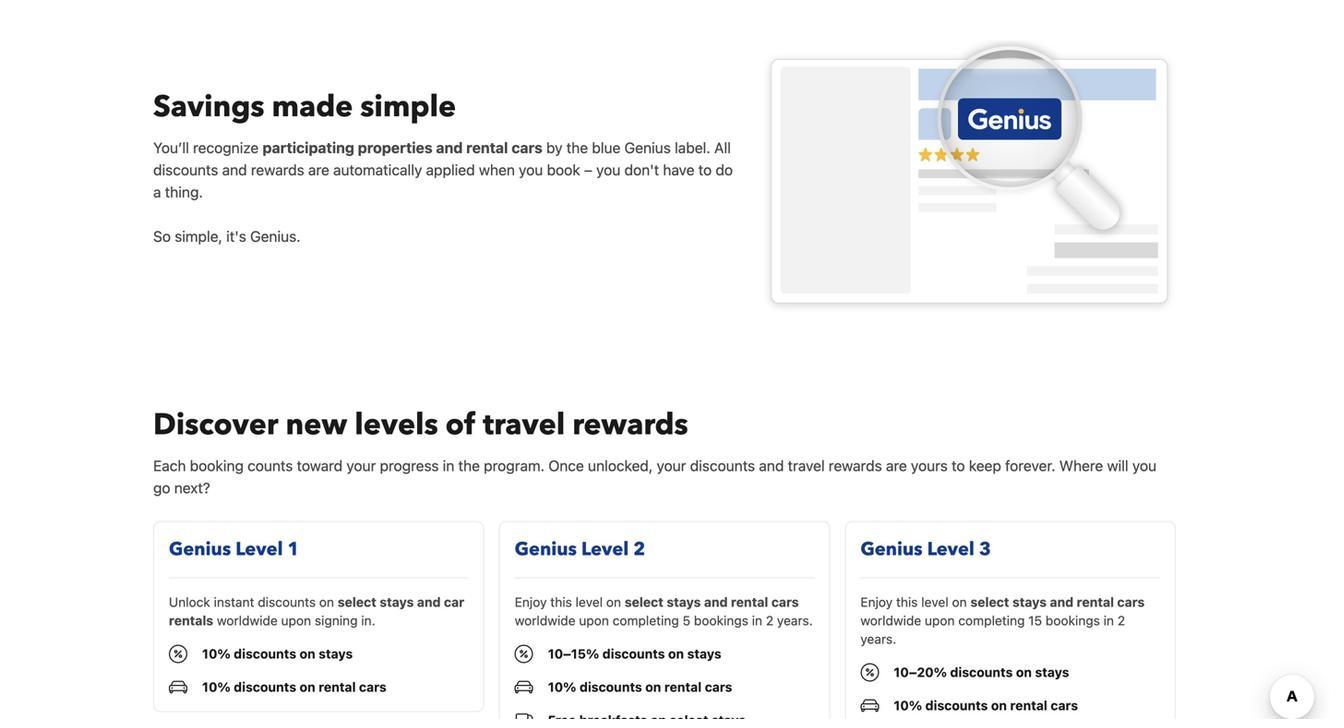 Task type: describe. For each thing, give the bounding box(es) containing it.
bookings for genius level 3
[[1046, 613, 1100, 628]]

unlocked,
[[588, 457, 653, 474]]

10–20%
[[894, 664, 947, 680]]

each
[[153, 457, 186, 474]]

0 horizontal spatial 2
[[633, 537, 645, 562]]

cars inside enjoy this level on select stays and rental cars worldwide upon completing 15 bookings in 2 years.
[[1117, 594, 1145, 610]]

–
[[584, 161, 593, 178]]

car
[[444, 594, 464, 610]]

genius level 2
[[515, 537, 645, 562]]

upon for genius level 2
[[579, 613, 609, 628]]

and inside select stays and car rentals
[[417, 594, 441, 610]]

worldwide for genius level 2
[[515, 613, 576, 628]]

genius for genius level 2
[[515, 537, 577, 562]]

rentals
[[169, 613, 213, 628]]

cars inside enjoy this level on select stays and rental cars worldwide upon completing 5 bookings in 2 years.
[[772, 594, 799, 610]]

when
[[479, 161, 515, 178]]

have
[[663, 161, 695, 178]]

10% discounts on rental cars for genius level 1
[[202, 679, 387, 694]]

10–15% discounts on stays
[[548, 646, 722, 661]]

level for 2
[[576, 594, 603, 610]]

this for genius level 3
[[896, 594, 918, 610]]

and inside enjoy this level on select stays and rental cars worldwide upon completing 5 bookings in 2 years.
[[704, 594, 728, 610]]

1 your from the left
[[346, 457, 376, 474]]

label.
[[675, 139, 711, 156]]

on inside enjoy this level on select stays and rental cars worldwide upon completing 15 bookings in 2 years.
[[952, 594, 967, 610]]

all
[[714, 139, 731, 156]]

1 worldwide from the left
[[217, 613, 278, 628]]

program.
[[484, 457, 545, 474]]

stays inside select stays and car rentals
[[380, 594, 414, 610]]

3
[[979, 537, 991, 562]]

upon for genius level 3
[[925, 613, 955, 628]]

2 for genius level 2
[[766, 613, 774, 628]]

applied
[[426, 161, 475, 178]]

10% for genius level 3
[[894, 698, 922, 713]]

genius level 1
[[169, 537, 300, 562]]

on up the signing
[[319, 594, 334, 610]]

so simple, it's genius.
[[153, 227, 301, 245]]

genius inside by the blue genius label. all discounts and rewards are automatically applied when you book – you don't have to do a thing.
[[625, 139, 671, 156]]

next?
[[174, 479, 210, 496]]

once
[[549, 457, 584, 474]]

travel inside each booking counts toward your progress in the program. once unlocked, your discounts and travel rewards are yours to keep forever. where will you go next?
[[788, 457, 825, 474]]

it's
[[226, 227, 246, 245]]

savings
[[153, 87, 264, 127]]

select inside select stays and car rentals
[[338, 594, 376, 610]]

don't
[[624, 161, 659, 178]]

rewards inside each booking counts toward your progress in the program. once unlocked, your discounts and travel rewards are yours to keep forever. where will you go next?
[[829, 457, 882, 474]]

and inside each booking counts toward your progress in the program. once unlocked, your discounts and travel rewards are yours to keep forever. where will you go next?
[[759, 457, 784, 474]]

the inside by the blue genius label. all discounts and rewards are automatically applied when you book – you don't have to do a thing.
[[566, 139, 588, 156]]

levels
[[355, 405, 438, 445]]

savings made simple
[[153, 87, 456, 127]]

5
[[683, 613, 691, 628]]

2 your from the left
[[657, 457, 686, 474]]

on down 10–20% discounts on stays
[[991, 698, 1007, 713]]

instant
[[214, 594, 254, 610]]

forever.
[[1005, 457, 1056, 474]]

discover
[[153, 405, 278, 445]]

booking
[[190, 457, 244, 474]]

a
[[153, 183, 161, 201]]

where
[[1060, 457, 1103, 474]]

years. for genius level 2
[[777, 613, 813, 628]]

stays down 15
[[1035, 664, 1069, 680]]

select stays and car rentals
[[169, 594, 464, 628]]

toward
[[297, 457, 343, 474]]

10% discounts on stays
[[202, 646, 353, 661]]

to inside by the blue genius label. all discounts and rewards are automatically applied when you book – you don't have to do a thing.
[[698, 161, 712, 178]]

on down 5
[[668, 646, 684, 661]]

0 vertical spatial travel
[[483, 405, 565, 445]]

genius for genius level 1
[[169, 537, 231, 562]]

in.
[[361, 613, 375, 628]]

select for genius level 3
[[971, 594, 1009, 610]]

rental inside enjoy this level on select stays and rental cars worldwide upon completing 5 bookings in 2 years.
[[731, 594, 768, 610]]

10% for genius level 2
[[548, 679, 576, 694]]

so
[[153, 227, 171, 245]]

on inside enjoy this level on select stays and rental cars worldwide upon completing 5 bookings in 2 years.
[[606, 594, 621, 610]]

level for 1
[[236, 537, 283, 562]]

simple,
[[175, 227, 222, 245]]

recognize
[[193, 139, 259, 156]]

worldwide for genius level 3
[[861, 613, 921, 628]]

will
[[1107, 457, 1129, 474]]

1 horizontal spatial you
[[596, 161, 621, 178]]

genius for genius level 3
[[861, 537, 923, 562]]



Task type: vqa. For each thing, say whether or not it's contained in the screenshot.
21
no



Task type: locate. For each thing, give the bounding box(es) containing it.
10% down 10–15%
[[548, 679, 576, 694]]

2 worldwide from the left
[[515, 613, 576, 628]]

1 enjoy from the left
[[515, 594, 547, 610]]

progress
[[380, 457, 439, 474]]

select
[[338, 594, 376, 610], [625, 594, 664, 610], [971, 594, 1009, 610]]

worldwide up 10–20%
[[861, 613, 921, 628]]

2 enjoy from the left
[[861, 594, 893, 610]]

1 vertical spatial are
[[886, 457, 907, 474]]

discover new levels of travel rewards
[[153, 405, 688, 445]]

yours
[[911, 457, 948, 474]]

10% down 10% discounts on stays
[[202, 679, 231, 694]]

0 vertical spatial the
[[566, 139, 588, 156]]

completing for genius level 2
[[613, 613, 679, 628]]

0 horizontal spatial rewards
[[251, 161, 304, 178]]

worldwide upon signing in.
[[213, 613, 375, 628]]

0 horizontal spatial the
[[458, 457, 480, 474]]

2 bookings from the left
[[1046, 613, 1100, 628]]

1 vertical spatial travel
[[788, 457, 825, 474]]

enjoy for genius level 2
[[515, 594, 547, 610]]

2 level from the left
[[921, 594, 949, 610]]

to
[[698, 161, 712, 178], [952, 457, 965, 474]]

2 right 15
[[1118, 613, 1125, 628]]

genius down yours
[[861, 537, 923, 562]]

level for 3
[[927, 537, 975, 562]]

2 up enjoy this level on select stays and rental cars worldwide upon completing 5 bookings in 2 years.
[[633, 537, 645, 562]]

1 horizontal spatial years.
[[861, 631, 896, 646]]

0 horizontal spatial bookings
[[694, 613, 748, 628]]

2 horizontal spatial 2
[[1118, 613, 1125, 628]]

rewards
[[251, 161, 304, 178], [573, 405, 688, 445], [829, 457, 882, 474]]

in inside enjoy this level on select stays and rental cars worldwide upon completing 15 bookings in 2 years.
[[1104, 613, 1114, 628]]

2 select from the left
[[625, 594, 664, 610]]

simple
[[360, 87, 456, 127]]

bookings inside enjoy this level on select stays and rental cars worldwide upon completing 15 bookings in 2 years.
[[1046, 613, 1100, 628]]

years.
[[777, 613, 813, 628], [861, 631, 896, 646]]

discounts inside each booking counts toward your progress in the program. once unlocked, your discounts and travel rewards are yours to keep forever. where will you go next?
[[690, 457, 755, 474]]

are
[[308, 161, 329, 178], [886, 457, 907, 474]]

0 horizontal spatial level
[[236, 537, 283, 562]]

completing left 15
[[958, 613, 1025, 628]]

1 horizontal spatial 10% discounts on rental cars
[[548, 679, 732, 694]]

select up 10–15% discounts on stays
[[625, 594, 664, 610]]

level down unlocked,
[[581, 537, 629, 562]]

participating
[[263, 139, 354, 156]]

on
[[319, 594, 334, 610], [606, 594, 621, 610], [952, 594, 967, 610], [300, 646, 315, 661], [668, 646, 684, 661], [1016, 664, 1032, 680], [300, 679, 315, 694], [645, 679, 661, 694], [991, 698, 1007, 713]]

years. for genius level 3
[[861, 631, 896, 646]]

stays inside enjoy this level on select stays and rental cars worldwide upon completing 15 bookings in 2 years.
[[1013, 594, 1047, 610]]

2 horizontal spatial worldwide
[[861, 613, 921, 628]]

0 vertical spatial are
[[308, 161, 329, 178]]

enjoy down genius level 2
[[515, 594, 547, 610]]

are inside by the blue genius label. all discounts and rewards are automatically applied when you book – you don't have to do a thing.
[[308, 161, 329, 178]]

on down 10% discounts on stays
[[300, 679, 315, 694]]

discounts
[[153, 161, 218, 178], [690, 457, 755, 474], [258, 594, 316, 610], [234, 646, 296, 661], [603, 646, 665, 661], [950, 664, 1013, 680], [234, 679, 296, 694], [580, 679, 642, 694], [925, 698, 988, 713]]

1 horizontal spatial enjoy
[[861, 594, 893, 610]]

10% down 10–20%
[[894, 698, 922, 713]]

10–20% discounts on stays
[[894, 664, 1069, 680]]

rental
[[466, 139, 508, 156], [731, 594, 768, 610], [1077, 594, 1114, 610], [319, 679, 356, 694], [664, 679, 702, 694], [1010, 698, 1048, 713]]

0 horizontal spatial to
[[698, 161, 712, 178]]

counts
[[248, 457, 293, 474]]

of
[[446, 405, 476, 445]]

in right 15
[[1104, 613, 1114, 628]]

1 horizontal spatial are
[[886, 457, 907, 474]]

1 level from the left
[[236, 537, 283, 562]]

completing up 10–15% discounts on stays
[[613, 613, 679, 628]]

1 horizontal spatial level
[[581, 537, 629, 562]]

1
[[288, 537, 300, 562]]

stays down the signing
[[319, 646, 353, 661]]

10% discounts on rental cars
[[202, 679, 387, 694], [548, 679, 732, 694], [894, 698, 1078, 713]]

1 horizontal spatial completing
[[958, 613, 1025, 628]]

genius level 3
[[861, 537, 991, 562]]

are inside each booking counts toward your progress in the program. once unlocked, your discounts and travel rewards are yours to keep forever. where will you go next?
[[886, 457, 907, 474]]

made
[[272, 87, 353, 127]]

2 for genius level 3
[[1118, 613, 1125, 628]]

enjoy for genius level 3
[[861, 594, 893, 610]]

stays inside enjoy this level on select stays and rental cars worldwide upon completing 5 bookings in 2 years.
[[667, 594, 701, 610]]

bookings inside enjoy this level on select stays and rental cars worldwide upon completing 5 bookings in 2 years.
[[694, 613, 748, 628]]

are down participating on the left top
[[308, 161, 329, 178]]

10% discounts on rental cars for genius level 2
[[548, 679, 732, 694]]

worldwide inside enjoy this level on select stays and rental cars worldwide upon completing 5 bookings in 2 years.
[[515, 613, 576, 628]]

this down genius level 3
[[896, 594, 918, 610]]

in right 5
[[752, 613, 762, 628]]

bookings for genius level 2
[[694, 613, 748, 628]]

blue
[[592, 139, 621, 156]]

enjoy
[[515, 594, 547, 610], [861, 594, 893, 610]]

in inside enjoy this level on select stays and rental cars worldwide upon completing 5 bookings in 2 years.
[[752, 613, 762, 628]]

1 select from the left
[[338, 594, 376, 610]]

upon up 10–15%
[[579, 613, 609, 628]]

3 select from the left
[[971, 594, 1009, 610]]

0 horizontal spatial worldwide
[[217, 613, 278, 628]]

genius up unlock
[[169, 537, 231, 562]]

by
[[546, 139, 563, 156]]

select up in.
[[338, 594, 376, 610]]

level for 3
[[921, 594, 949, 610]]

1 horizontal spatial the
[[566, 139, 588, 156]]

10–15%
[[548, 646, 599, 661]]

1 horizontal spatial bookings
[[1046, 613, 1100, 628]]

1 horizontal spatial travel
[[788, 457, 825, 474]]

the inside each booking counts toward your progress in the program. once unlocked, your discounts and travel rewards are yours to keep forever. where will you go next?
[[458, 457, 480, 474]]

rewards down participating on the left top
[[251, 161, 304, 178]]

10% for genius level 1
[[202, 679, 231, 694]]

0 horizontal spatial upon
[[281, 613, 311, 628]]

2 horizontal spatial you
[[1132, 457, 1157, 474]]

enjoy inside enjoy this level on select stays and rental cars worldwide upon completing 15 bookings in 2 years.
[[861, 594, 893, 610]]

completing for genius level 3
[[958, 613, 1025, 628]]

select for genius level 2
[[625, 594, 664, 610]]

savings made simple image
[[763, 40, 1176, 313]]

2 this from the left
[[896, 594, 918, 610]]

stays down 5
[[687, 646, 722, 661]]

0 horizontal spatial in
[[443, 457, 454, 474]]

10% down rentals
[[202, 646, 231, 661]]

unlock instant discounts on
[[169, 594, 338, 610]]

bookings right 5
[[694, 613, 748, 628]]

10% discounts on rental cars down 10–20% discounts on stays
[[894, 698, 1078, 713]]

book
[[547, 161, 580, 178]]

this for genius level 2
[[550, 594, 572, 610]]

you'll recognize participating properties and rental cars
[[153, 139, 543, 156]]

1 horizontal spatial level
[[921, 594, 949, 610]]

your
[[346, 457, 376, 474], [657, 457, 686, 474]]

select inside enjoy this level on select stays and rental cars worldwide upon completing 15 bookings in 2 years.
[[971, 594, 1009, 610]]

in inside each booking counts toward your progress in the program. once unlocked, your discounts and travel rewards are yours to keep forever. where will you go next?
[[443, 457, 454, 474]]

to left "do"
[[698, 161, 712, 178]]

0 horizontal spatial select
[[338, 594, 376, 610]]

2 horizontal spatial in
[[1104, 613, 1114, 628]]

upon up 10–20%
[[925, 613, 955, 628]]

years. inside enjoy this level on select stays and rental cars worldwide upon completing 5 bookings in 2 years.
[[777, 613, 813, 628]]

stays up 15
[[1013, 594, 1047, 610]]

3 level from the left
[[927, 537, 975, 562]]

10% discounts on rental cars down 10% discounts on stays
[[202, 679, 387, 694]]

0 horizontal spatial years.
[[777, 613, 813, 628]]

on down 15
[[1016, 664, 1032, 680]]

you left book
[[519, 161, 543, 178]]

1 vertical spatial the
[[458, 457, 480, 474]]

enjoy this level on select stays and rental cars worldwide upon completing 5 bookings in 2 years.
[[515, 594, 813, 628]]

enjoy this level on select stays and rental cars worldwide upon completing 15 bookings in 2 years.
[[861, 594, 1145, 646]]

in for genius level 2
[[752, 613, 762, 628]]

each booking counts toward your progress in the program. once unlocked, your discounts and travel rewards are yours to keep forever. where will you go next?
[[153, 457, 1157, 496]]

on up 10–15% discounts on stays
[[606, 594, 621, 610]]

worldwide
[[217, 613, 278, 628], [515, 613, 576, 628], [861, 613, 921, 628]]

in
[[443, 457, 454, 474], [752, 613, 762, 628], [1104, 613, 1114, 628]]

genius.
[[250, 227, 301, 245]]

stays up 5
[[667, 594, 701, 610]]

discounts inside by the blue genius label. all discounts and rewards are automatically applied when you book – you don't have to do a thing.
[[153, 161, 218, 178]]

1 horizontal spatial to
[[952, 457, 965, 474]]

3 worldwide from the left
[[861, 613, 921, 628]]

0 horizontal spatial enjoy
[[515, 594, 547, 610]]

the down of
[[458, 457, 480, 474]]

on down 10–15% discounts on stays
[[645, 679, 661, 694]]

2 horizontal spatial upon
[[925, 613, 955, 628]]

select inside enjoy this level on select stays and rental cars worldwide upon completing 5 bookings in 2 years.
[[625, 594, 664, 610]]

15
[[1029, 613, 1042, 628]]

1 level from the left
[[576, 594, 603, 610]]

level
[[236, 537, 283, 562], [581, 537, 629, 562], [927, 537, 975, 562]]

genius
[[625, 139, 671, 156], [169, 537, 231, 562], [515, 537, 577, 562], [861, 537, 923, 562]]

1 this from the left
[[550, 594, 572, 610]]

0 horizontal spatial completing
[[613, 613, 679, 628]]

to inside each booking counts toward your progress in the program. once unlocked, your discounts and travel rewards are yours to keep forever. where will you go next?
[[952, 457, 965, 474]]

0 horizontal spatial your
[[346, 457, 376, 474]]

rewards up unlocked,
[[573, 405, 688, 445]]

new
[[286, 405, 347, 445]]

level left 1
[[236, 537, 283, 562]]

1 horizontal spatial this
[[896, 594, 918, 610]]

1 vertical spatial to
[[952, 457, 965, 474]]

level down genius level 2
[[576, 594, 603, 610]]

travel
[[483, 405, 565, 445], [788, 457, 825, 474]]

2 inside enjoy this level on select stays and rental cars worldwide upon completing 15 bookings in 2 years.
[[1118, 613, 1125, 628]]

you'll
[[153, 139, 189, 156]]

properties
[[358, 139, 433, 156]]

10%
[[202, 646, 231, 661], [202, 679, 231, 694], [548, 679, 576, 694], [894, 698, 922, 713]]

on down genius level 3
[[952, 594, 967, 610]]

10% discounts on rental cars for genius level 3
[[894, 698, 1078, 713]]

and
[[436, 139, 463, 156], [222, 161, 247, 178], [759, 457, 784, 474], [417, 594, 441, 610], [704, 594, 728, 610], [1050, 594, 1074, 610]]

upon inside enjoy this level on select stays and rental cars worldwide upon completing 5 bookings in 2 years.
[[579, 613, 609, 628]]

the right by
[[566, 139, 588, 156]]

completing
[[613, 613, 679, 628], [958, 613, 1025, 628]]

and inside by the blue genius label. all discounts and rewards are automatically applied when you book – you don't have to do a thing.
[[222, 161, 247, 178]]

1 horizontal spatial your
[[657, 457, 686, 474]]

3 upon from the left
[[925, 613, 955, 628]]

2 horizontal spatial level
[[927, 537, 975, 562]]

go
[[153, 479, 170, 496]]

stays
[[380, 594, 414, 610], [667, 594, 701, 610], [1013, 594, 1047, 610], [319, 646, 353, 661], [687, 646, 722, 661], [1035, 664, 1069, 680]]

1 vertical spatial years.
[[861, 631, 896, 646]]

the
[[566, 139, 588, 156], [458, 457, 480, 474]]

this up 10–15%
[[550, 594, 572, 610]]

level left 3
[[927, 537, 975, 562]]

worldwide down unlock instant discounts on
[[217, 613, 278, 628]]

2 horizontal spatial rewards
[[829, 457, 882, 474]]

1 bookings from the left
[[694, 613, 748, 628]]

level inside enjoy this level on select stays and rental cars worldwide upon completing 15 bookings in 2 years.
[[921, 594, 949, 610]]

bookings right 15
[[1046, 613, 1100, 628]]

0 horizontal spatial are
[[308, 161, 329, 178]]

in for genius level 3
[[1104, 613, 1114, 628]]

1 upon from the left
[[281, 613, 311, 628]]

0 horizontal spatial this
[[550, 594, 572, 610]]

level for 2
[[581, 537, 629, 562]]

0 horizontal spatial 10% discounts on rental cars
[[202, 679, 387, 694]]

0 horizontal spatial travel
[[483, 405, 565, 445]]

your right unlocked,
[[657, 457, 686, 474]]

on down worldwide upon signing in.
[[300, 646, 315, 661]]

1 horizontal spatial 2
[[766, 613, 774, 628]]

upon inside enjoy this level on select stays and rental cars worldwide upon completing 15 bookings in 2 years.
[[925, 613, 955, 628]]

genius up the don't
[[625, 139, 671, 156]]

2 right 5
[[766, 613, 774, 628]]

1 horizontal spatial rewards
[[573, 405, 688, 445]]

1 horizontal spatial in
[[752, 613, 762, 628]]

automatically
[[333, 161, 422, 178]]

cars
[[512, 139, 543, 156], [772, 594, 799, 610], [1117, 594, 1145, 610], [359, 679, 387, 694], [705, 679, 732, 694], [1051, 698, 1078, 713]]

this inside enjoy this level on select stays and rental cars worldwide upon completing 15 bookings in 2 years.
[[896, 594, 918, 610]]

0 horizontal spatial level
[[576, 594, 603, 610]]

and inside enjoy this level on select stays and rental cars worldwide upon completing 15 bookings in 2 years.
[[1050, 594, 1074, 610]]

keep
[[969, 457, 1001, 474]]

enjoy down genius level 3
[[861, 594, 893, 610]]

2 inside enjoy this level on select stays and rental cars worldwide upon completing 5 bookings in 2 years.
[[766, 613, 774, 628]]

2 horizontal spatial select
[[971, 594, 1009, 610]]

0 horizontal spatial you
[[519, 161, 543, 178]]

2 completing from the left
[[958, 613, 1025, 628]]

upon up 10% discounts on stays
[[281, 613, 311, 628]]

by the blue genius label. all discounts and rewards are automatically applied when you book – you don't have to do a thing.
[[153, 139, 733, 201]]

0 vertical spatial to
[[698, 161, 712, 178]]

2 upon from the left
[[579, 613, 609, 628]]

you right –
[[596, 161, 621, 178]]

1 completing from the left
[[613, 613, 679, 628]]

you
[[519, 161, 543, 178], [596, 161, 621, 178], [1132, 457, 1157, 474]]

completing inside enjoy this level on select stays and rental cars worldwide upon completing 5 bookings in 2 years.
[[613, 613, 679, 628]]

rewards inside by the blue genius label. all discounts and rewards are automatically applied when you book – you don't have to do a thing.
[[251, 161, 304, 178]]

rental inside enjoy this level on select stays and rental cars worldwide upon completing 15 bookings in 2 years.
[[1077, 594, 1114, 610]]

0 vertical spatial rewards
[[251, 161, 304, 178]]

genius down once
[[515, 537, 577, 562]]

you right will
[[1132, 457, 1157, 474]]

10% discounts on rental cars down 10–15% discounts on stays
[[548, 679, 732, 694]]

bookings
[[694, 613, 748, 628], [1046, 613, 1100, 628]]

are left yours
[[886, 457, 907, 474]]

completing inside enjoy this level on select stays and rental cars worldwide upon completing 15 bookings in 2 years.
[[958, 613, 1025, 628]]

2 vertical spatial rewards
[[829, 457, 882, 474]]

1 horizontal spatial worldwide
[[515, 613, 576, 628]]

2
[[633, 537, 645, 562], [766, 613, 774, 628], [1118, 613, 1125, 628]]

thing.
[[165, 183, 203, 201]]

to left "keep"
[[952, 457, 965, 474]]

1 horizontal spatial upon
[[579, 613, 609, 628]]

level down genius level 3
[[921, 594, 949, 610]]

select down 3
[[971, 594, 1009, 610]]

signing
[[315, 613, 358, 628]]

upon
[[281, 613, 311, 628], [579, 613, 609, 628], [925, 613, 955, 628]]

0 vertical spatial years.
[[777, 613, 813, 628]]

2 level from the left
[[581, 537, 629, 562]]

level inside enjoy this level on select stays and rental cars worldwide upon completing 5 bookings in 2 years.
[[576, 594, 603, 610]]

worldwide up 10–15%
[[515, 613, 576, 628]]

worldwide inside enjoy this level on select stays and rental cars worldwide upon completing 15 bookings in 2 years.
[[861, 613, 921, 628]]

1 vertical spatial rewards
[[573, 405, 688, 445]]

1 horizontal spatial select
[[625, 594, 664, 610]]

rewards left yours
[[829, 457, 882, 474]]

unlock
[[169, 594, 210, 610]]

this inside enjoy this level on select stays and rental cars worldwide upon completing 5 bookings in 2 years.
[[550, 594, 572, 610]]

in right progress
[[443, 457, 454, 474]]

years. inside enjoy this level on select stays and rental cars worldwide upon completing 15 bookings in 2 years.
[[861, 631, 896, 646]]

your right the "toward"
[[346, 457, 376, 474]]

stays left 'car'
[[380, 594, 414, 610]]

2 horizontal spatial 10% discounts on rental cars
[[894, 698, 1078, 713]]

enjoy inside enjoy this level on select stays and rental cars worldwide upon completing 5 bookings in 2 years.
[[515, 594, 547, 610]]

level
[[576, 594, 603, 610], [921, 594, 949, 610]]

you inside each booking counts toward your progress in the program. once unlocked, your discounts and travel rewards are yours to keep forever. where will you go next?
[[1132, 457, 1157, 474]]

do
[[716, 161, 733, 178]]

this
[[550, 594, 572, 610], [896, 594, 918, 610]]



